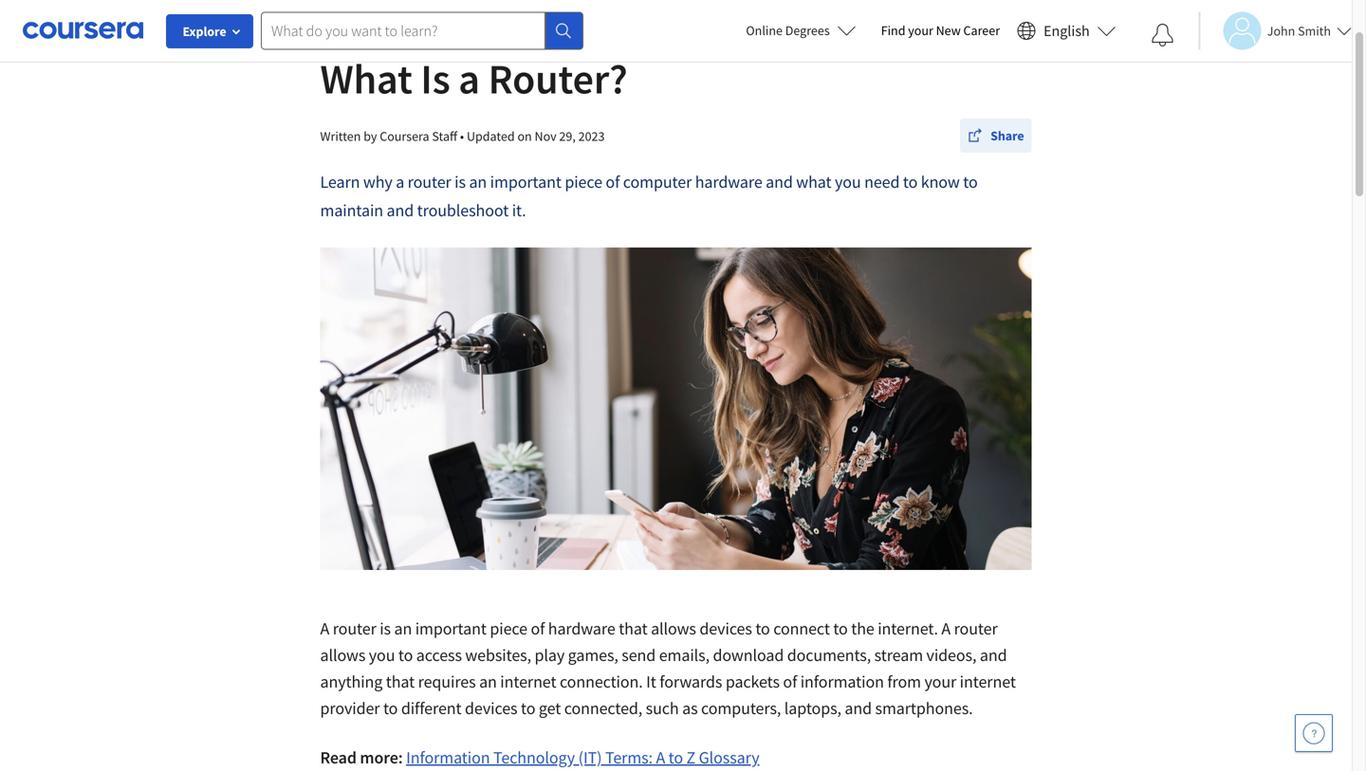 Task type: describe. For each thing, give the bounding box(es) containing it.
written
[[320, 128, 361, 145]]

1 internet from the left
[[500, 671, 557, 693]]

online degrees button
[[731, 9, 872, 51]]

know
[[921, 171, 960, 193]]

the
[[851, 618, 875, 640]]

download
[[713, 645, 784, 666]]

to left the
[[834, 618, 848, 640]]

•
[[460, 128, 464, 145]]

to left get
[[521, 698, 536, 719]]

maintain
[[320, 200, 383, 221]]

documents,
[[787, 645, 871, 666]]

career
[[964, 22, 1000, 39]]

to right provider
[[383, 698, 398, 719]]

it
[[646, 671, 657, 693]]

information technology (it) terms: a to z glossary link
[[406, 747, 760, 769]]

your inside a router is an important piece of hardware that allows devices to connect to the internet. a router allows you to access websites, play games, send emails, download documents, stream videos, and anything that requires an internet connection. it forwards packets of information from your internet provider to different devices to get connected, such as computers, laptops, and smartphones.
[[925, 671, 957, 693]]

forwards
[[660, 671, 723, 693]]

is
[[421, 52, 450, 105]]

2 vertical spatial of
[[783, 671, 797, 693]]

1 horizontal spatial a
[[656, 747, 665, 769]]

emails,
[[659, 645, 710, 666]]

by
[[364, 128, 377, 145]]

and down why
[[387, 200, 414, 221]]

2 horizontal spatial a
[[942, 618, 951, 640]]

piece inside learn why a router is an important piece of computer hardware and what you need to know to maintain and troubleshoot it.
[[565, 171, 603, 193]]

you inside learn why a router is an important piece of computer hardware and what you need to know to maintain and troubleshoot it.
[[835, 171, 861, 193]]

staff
[[432, 128, 458, 145]]

learn
[[320, 171, 360, 193]]

1 vertical spatial allows
[[320, 645, 366, 666]]

such
[[646, 698, 679, 719]]

it.
[[512, 200, 526, 221]]

stream
[[875, 645, 923, 666]]

updated
[[467, 128, 515, 145]]

1 vertical spatial devices
[[465, 698, 518, 719]]

on
[[518, 128, 532, 145]]

more:
[[360, 747, 403, 769]]

a for why
[[396, 171, 404, 193]]

0 vertical spatial your
[[908, 22, 934, 39]]

1 horizontal spatial devices
[[700, 618, 752, 640]]

a router is an important piece of hardware that allows devices to connect to the internet. a router allows you to access websites, play games, send emails, download documents, stream videos, and anything that requires an internet connection. it forwards packets of information from your internet provider to different devices to get connected, such as computers, laptops, and smartphones.
[[320, 618, 1016, 719]]

read more: information technology (it) terms: a to z glossary
[[320, 747, 760, 769]]

connected,
[[564, 698, 643, 719]]

games,
[[568, 645, 619, 666]]

smith
[[1298, 22, 1331, 39]]

john
[[1268, 22, 1296, 39]]

is inside learn why a router is an important piece of computer hardware and what you need to know to maintain and troubleshoot it.
[[455, 171, 466, 193]]

important inside learn why a router is an important piece of computer hardware and what you need to know to maintain and troubleshoot it.
[[490, 171, 562, 193]]

explore button
[[166, 14, 253, 48]]

coursera image
[[23, 15, 143, 46]]

router?
[[488, 52, 628, 105]]

an inside learn why a router is an important piece of computer hardware and what you need to know to maintain and troubleshoot it.
[[469, 171, 487, 193]]

find your new career link
[[872, 19, 1010, 43]]

online degrees
[[746, 22, 830, 39]]

to up download
[[756, 618, 770, 640]]

and down 'information' on the bottom right of the page
[[845, 698, 872, 719]]

show notifications image
[[1152, 24, 1175, 47]]

john smith button
[[1199, 12, 1352, 50]]

what is a router?
[[320, 52, 628, 105]]

smartphones.
[[875, 698, 973, 719]]

new
[[936, 22, 961, 39]]

of inside learn why a router is an important piece of computer hardware and what you need to know to maintain and troubleshoot it.
[[606, 171, 620, 193]]

access
[[416, 645, 462, 666]]

is inside a router is an important piece of hardware that allows devices to connect to the internet. a router allows you to access websites, play games, send emails, download documents, stream videos, and anything that requires an internet connection. it forwards packets of information from your internet provider to different devices to get connected, such as computers, laptops, and smartphones.
[[380, 618, 391, 640]]

packets
[[726, 671, 780, 693]]

0 horizontal spatial a
[[320, 618, 329, 640]]

0 horizontal spatial router
[[333, 618, 376, 640]]

websites,
[[465, 645, 531, 666]]

laptops,
[[785, 698, 842, 719]]

provider
[[320, 698, 380, 719]]



Task type: vqa. For each thing, say whether or not it's contained in the screenshot.
Math and Logic link
no



Task type: locate. For each thing, give the bounding box(es) containing it.
0 vertical spatial allows
[[651, 618, 696, 640]]

1 vertical spatial an
[[394, 618, 412, 640]]

of up play
[[531, 618, 545, 640]]

a right is
[[459, 52, 480, 105]]

1 horizontal spatial you
[[835, 171, 861, 193]]

0 horizontal spatial allows
[[320, 645, 366, 666]]

a
[[320, 618, 329, 640], [942, 618, 951, 640], [656, 747, 665, 769]]

important up it.
[[490, 171, 562, 193]]

hardware inside a router is an important piece of hardware that allows devices to connect to the internet. a router allows you to access websites, play games, send emails, download documents, stream videos, and anything that requires an internet connection. it forwards packets of information from your internet provider to different devices to get connected, such as computers, laptops, and smartphones.
[[548, 618, 616, 640]]

hardware right the computer
[[695, 171, 763, 193]]

you
[[835, 171, 861, 193], [369, 645, 395, 666]]

an up different
[[394, 618, 412, 640]]

english
[[1044, 21, 1090, 40]]

1 horizontal spatial is
[[455, 171, 466, 193]]

0 vertical spatial an
[[469, 171, 487, 193]]

2 vertical spatial an
[[479, 671, 497, 693]]

a up videos,
[[942, 618, 951, 640]]

hardware up games,
[[548, 618, 616, 640]]

from
[[888, 671, 921, 693]]

troubleshoot
[[417, 200, 509, 221]]

router
[[408, 171, 451, 193], [333, 618, 376, 640], [954, 618, 998, 640]]

internet down play
[[500, 671, 557, 693]]

glossary
[[699, 747, 760, 769]]

2 internet from the left
[[960, 671, 1016, 693]]

1 horizontal spatial router
[[408, 171, 451, 193]]

is up anything
[[380, 618, 391, 640]]

1 horizontal spatial hardware
[[695, 171, 763, 193]]

0 vertical spatial piece
[[565, 171, 603, 193]]

0 horizontal spatial of
[[531, 618, 545, 640]]

coursera
[[380, 128, 430, 145]]

you inside a router is an important piece of hardware that allows devices to connect to the internet. a router allows you to access websites, play games, send emails, download documents, stream videos, and anything that requires an internet connection. it forwards packets of information from your internet provider to different devices to get connected, such as computers, laptops, and smartphones.
[[369, 645, 395, 666]]

1 horizontal spatial allows
[[651, 618, 696, 640]]

learn why a router is an important piece of computer hardware and what you need to know to maintain and troubleshoot it.
[[320, 171, 978, 221]]

what
[[320, 52, 413, 105]]

1 horizontal spatial a
[[459, 52, 480, 105]]

online
[[746, 22, 783, 39]]

1 vertical spatial is
[[380, 618, 391, 640]]

allows
[[651, 618, 696, 640], [320, 645, 366, 666]]

your
[[908, 22, 934, 39], [925, 671, 957, 693]]

and right videos,
[[980, 645, 1007, 666]]

piece inside a router is an important piece of hardware that allows devices to connect to the internet. a router allows you to access websites, play games, send emails, download documents, stream videos, and anything that requires an internet connection. it forwards packets of information from your internet provider to different devices to get connected, such as computers, laptops, and smartphones.
[[490, 618, 528, 640]]

you up anything
[[369, 645, 395, 666]]

0 vertical spatial you
[[835, 171, 861, 193]]

a for is
[[459, 52, 480, 105]]

is up troubleshoot on the top left of the page
[[455, 171, 466, 193]]

need
[[865, 171, 900, 193]]

0 vertical spatial that
[[619, 618, 648, 640]]

to right know
[[963, 171, 978, 193]]

to
[[903, 171, 918, 193], [963, 171, 978, 193], [756, 618, 770, 640], [834, 618, 848, 640], [398, 645, 413, 666], [383, 698, 398, 719], [521, 698, 536, 719], [669, 747, 683, 769]]

an
[[469, 171, 487, 193], [394, 618, 412, 640], [479, 671, 497, 693]]

read
[[320, 747, 357, 769]]

1 vertical spatial your
[[925, 671, 957, 693]]

that up different
[[386, 671, 415, 693]]

find
[[881, 22, 906, 39]]

1 horizontal spatial that
[[619, 618, 648, 640]]

1 horizontal spatial of
[[606, 171, 620, 193]]

internet down videos,
[[960, 671, 1016, 693]]

computer
[[623, 171, 692, 193]]

hardware
[[695, 171, 763, 193], [548, 618, 616, 640]]

allows up emails,
[[651, 618, 696, 640]]

why
[[363, 171, 393, 193]]

0 vertical spatial a
[[459, 52, 480, 105]]

1 vertical spatial that
[[386, 671, 415, 693]]

0 horizontal spatial important
[[415, 618, 487, 640]]

router up anything
[[333, 618, 376, 640]]

0 horizontal spatial that
[[386, 671, 415, 693]]

allows up anything
[[320, 645, 366, 666]]

explore
[[183, 23, 226, 40]]

devices down requires at the left of page
[[465, 698, 518, 719]]

find your new career
[[881, 22, 1000, 39]]

0 vertical spatial hardware
[[695, 171, 763, 193]]

home image
[[322, 0, 337, 14]]

videos,
[[927, 645, 977, 666]]

important
[[490, 171, 562, 193], [415, 618, 487, 640]]

information
[[801, 671, 884, 693]]

1 vertical spatial a
[[396, 171, 404, 193]]

connection.
[[560, 671, 643, 693]]

of
[[606, 171, 620, 193], [531, 618, 545, 640], [783, 671, 797, 693]]

a
[[459, 52, 480, 105], [396, 171, 404, 193]]

0 horizontal spatial piece
[[490, 618, 528, 640]]

1 vertical spatial hardware
[[548, 618, 616, 640]]

0 vertical spatial is
[[455, 171, 466, 193]]

1 vertical spatial piece
[[490, 618, 528, 640]]

devices
[[700, 618, 752, 640], [465, 698, 518, 719]]

as
[[682, 698, 698, 719]]

a up anything
[[320, 618, 329, 640]]

your down videos,
[[925, 671, 957, 693]]

play
[[535, 645, 565, 666]]

an up troubleshoot on the top left of the page
[[469, 171, 487, 193]]

z
[[687, 747, 696, 769]]

terms:
[[605, 747, 653, 769]]

important up the access
[[415, 618, 487, 640]]

and left the what
[[766, 171, 793, 193]]

nov
[[535, 128, 557, 145]]

router inside learn why a router is an important piece of computer hardware and what you need to know to maintain and troubleshoot it.
[[408, 171, 451, 193]]

an down websites,
[[479, 671, 497, 693]]

is
[[455, 171, 466, 193], [380, 618, 391, 640]]

1 vertical spatial of
[[531, 618, 545, 640]]

piece
[[565, 171, 603, 193], [490, 618, 528, 640]]

1 horizontal spatial internet
[[960, 671, 1016, 693]]

0 vertical spatial important
[[490, 171, 562, 193]]

john smith
[[1268, 22, 1331, 39]]

piece up websites,
[[490, 618, 528, 640]]

a left z in the bottom right of the page
[[656, 747, 665, 769]]

to left the access
[[398, 645, 413, 666]]

[featued image] a woman is researching about the different routers on her phone while sitting at her desk. image
[[320, 248, 1032, 570]]

your right find
[[908, 22, 934, 39]]

0 horizontal spatial internet
[[500, 671, 557, 693]]

0 horizontal spatial a
[[396, 171, 404, 193]]

internet
[[500, 671, 557, 693], [960, 671, 1016, 693]]

degrees
[[786, 22, 830, 39]]

computers,
[[701, 698, 781, 719]]

0 horizontal spatial devices
[[465, 698, 518, 719]]

0 horizontal spatial you
[[369, 645, 395, 666]]

0 horizontal spatial is
[[380, 618, 391, 640]]

information
[[406, 747, 490, 769]]

of left the computer
[[606, 171, 620, 193]]

devices up download
[[700, 618, 752, 640]]

share button
[[961, 119, 1032, 153], [961, 119, 1032, 153]]

0 vertical spatial devices
[[700, 618, 752, 640]]

help center image
[[1303, 722, 1326, 745]]

different
[[401, 698, 462, 719]]

1 horizontal spatial piece
[[565, 171, 603, 193]]

technology
[[493, 747, 575, 769]]

0 vertical spatial of
[[606, 171, 620, 193]]

router up troubleshoot on the top left of the page
[[408, 171, 451, 193]]

anything
[[320, 671, 383, 693]]

What do you want to learn? text field
[[261, 12, 546, 50]]

that up send
[[619, 618, 648, 640]]

requires
[[418, 671, 476, 693]]

english button
[[1010, 0, 1124, 62]]

share
[[991, 127, 1024, 144]]

2 horizontal spatial of
[[783, 671, 797, 693]]

to right need in the right of the page
[[903, 171, 918, 193]]

29,
[[559, 128, 576, 145]]

2023
[[579, 128, 605, 145]]

(it)
[[579, 747, 602, 769]]

a right why
[[396, 171, 404, 193]]

1 horizontal spatial important
[[490, 171, 562, 193]]

of up laptops,
[[783, 671, 797, 693]]

2 horizontal spatial router
[[954, 618, 998, 640]]

0 horizontal spatial hardware
[[548, 618, 616, 640]]

that
[[619, 618, 648, 640], [386, 671, 415, 693]]

to left z in the bottom right of the page
[[669, 747, 683, 769]]

get
[[539, 698, 561, 719]]

important inside a router is an important piece of hardware that allows devices to connect to the internet. a router allows you to access websites, play games, send emails, download documents, stream videos, and anything that requires an internet connection. it forwards packets of information from your internet provider to different devices to get connected, such as computers, laptops, and smartphones.
[[415, 618, 487, 640]]

and
[[766, 171, 793, 193], [387, 200, 414, 221], [980, 645, 1007, 666], [845, 698, 872, 719]]

written by coursera staff • updated on nov 29, 2023
[[320, 128, 605, 145]]

a inside learn why a router is an important piece of computer hardware and what you need to know to maintain and troubleshoot it.
[[396, 171, 404, 193]]

connect
[[774, 618, 830, 640]]

router up videos,
[[954, 618, 998, 640]]

None search field
[[261, 12, 584, 50]]

send
[[622, 645, 656, 666]]

internet.
[[878, 618, 938, 640]]

hardware inside learn why a router is an important piece of computer hardware and what you need to know to maintain and troubleshoot it.
[[695, 171, 763, 193]]

you right the what
[[835, 171, 861, 193]]

piece down 2023
[[565, 171, 603, 193]]

1 vertical spatial important
[[415, 618, 487, 640]]

1 vertical spatial you
[[369, 645, 395, 666]]

what
[[796, 171, 832, 193]]



